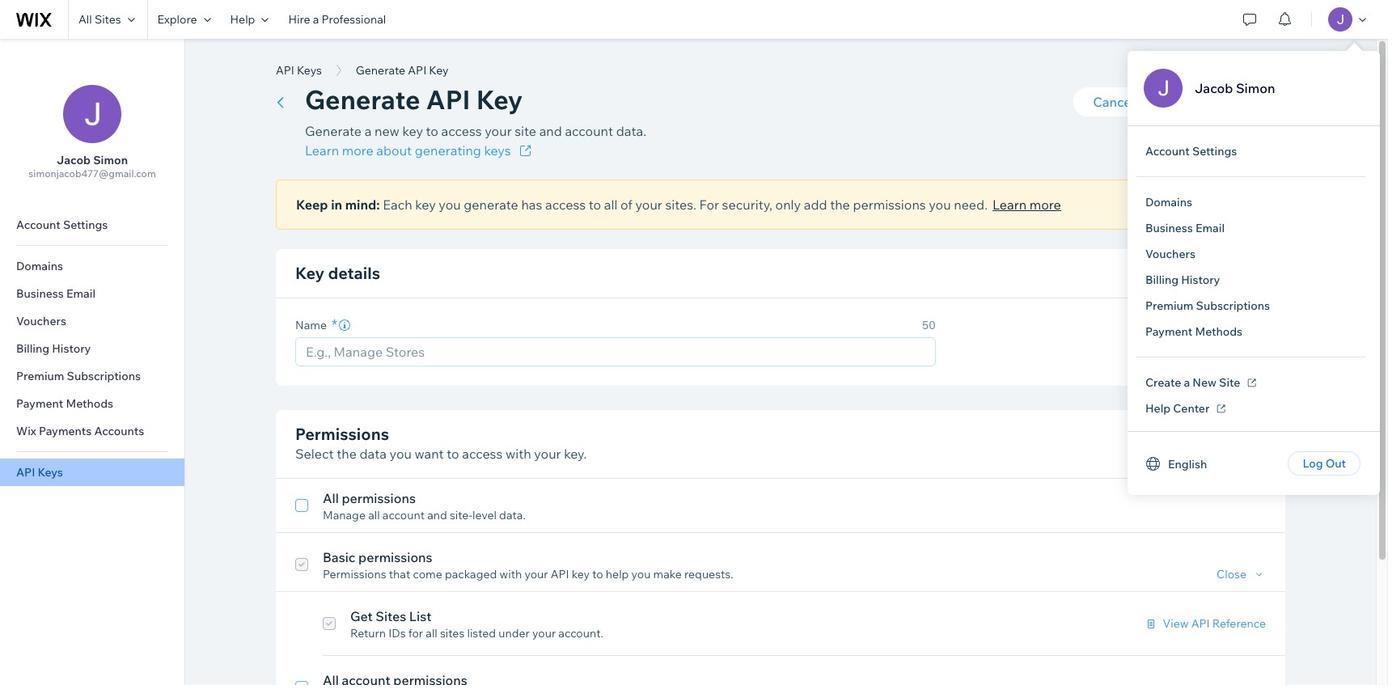 Task type: vqa. For each thing, say whether or not it's contained in the screenshot.
Easily in 1. Easily Create Tasks And Set Due Dates. 2. Link Tasks To Your Contacts. 3. Get Notified Of Tasks When They'Re Due.
no



Task type: describe. For each thing, give the bounding box(es) containing it.
jacob for jacob simon
[[1195, 80, 1233, 96]]

help
[[606, 567, 629, 582]]

to inside 'permissions select the data you want to access with your key.'
[[447, 446, 459, 462]]

site
[[1219, 375, 1240, 390]]

new
[[1193, 375, 1217, 390]]

to left help
[[592, 567, 603, 582]]

generate a new key to access your site and account data.
[[305, 123, 646, 139]]

settings for business email
[[1192, 144, 1237, 159]]

site
[[515, 123, 536, 139]]

1 horizontal spatial payment methods link
[[1132, 319, 1255, 345]]

0 vertical spatial billing history link
[[1132, 267, 1233, 293]]

permissions for all permissions manage all account and site-level data.
[[342, 490, 416, 506]]

all permissions manage all account and site-level data.
[[323, 490, 526, 523]]

sites for all
[[95, 12, 121, 27]]

account settings for business email
[[1145, 144, 1237, 159]]

methods for the payment methods link to the right
[[1195, 324, 1243, 339]]

payment for the payment methods link to the right
[[1145, 324, 1193, 339]]

basic
[[323, 549, 356, 565]]

keys
[[484, 142, 511, 159]]

permissions for permissions select the data you want to access with your key.
[[295, 424, 389, 444]]

english link
[[1132, 451, 1220, 476]]

premium for left the premium subscriptions link
[[16, 369, 64, 383]]

api keys button
[[268, 58, 330, 83]]

list
[[409, 608, 431, 624]]

new
[[374, 123, 400, 139]]

generate api key inside "button"
[[356, 63, 449, 78]]

cancel button
[[1074, 87, 1154, 116]]

all for permissions
[[323, 490, 339, 506]]

listed
[[467, 626, 496, 641]]

email for top business email 'link'
[[1196, 221, 1225, 235]]

api keys link
[[0, 459, 184, 486]]

data. inside all permissions manage all account and site-level data.
[[499, 508, 526, 523]]

api inside button
[[276, 63, 294, 78]]

0 horizontal spatial learn
[[305, 142, 339, 159]]

all for sites
[[78, 12, 92, 27]]

access inside 'permissions select the data you want to access with your key.'
[[462, 446, 503, 462]]

return
[[350, 626, 386, 641]]

0 vertical spatial premium subscriptions link
[[1132, 293, 1283, 319]]

wix
[[16, 424, 36, 438]]

sites
[[440, 626, 465, 641]]

all sites
[[78, 12, 121, 27]]

ids
[[388, 626, 406, 641]]

requests.
[[684, 567, 733, 582]]

data
[[360, 446, 387, 462]]

close
[[1217, 567, 1247, 582]]

methods for the payment methods link to the left
[[66, 396, 113, 411]]

in
[[331, 197, 342, 213]]

0 vertical spatial business email link
[[1132, 215, 1238, 241]]

50
[[922, 318, 936, 332]]

select
[[295, 446, 334, 462]]

0 vertical spatial business email
[[1145, 221, 1225, 235]]

vouchers inside sidebar element
[[16, 314, 66, 328]]

help center link
[[1132, 396, 1237, 421]]

create
[[1145, 375, 1181, 390]]

permissions for permissions that come packaged with your api key to help you make requests.
[[323, 567, 386, 582]]

get sites list return ids for all sites listed under your account.
[[350, 608, 603, 641]]

permissions for basic permissions
[[358, 549, 432, 565]]

professional
[[321, 12, 386, 27]]

keep
[[296, 197, 328, 213]]

premium for top the premium subscriptions link
[[1145, 298, 1193, 313]]

1 horizontal spatial domains link
[[1132, 189, 1205, 215]]

to left of
[[589, 197, 601, 213]]

name
[[295, 318, 327, 332]]

0 vertical spatial vouchers link
[[1132, 241, 1208, 267]]

sidebar element
[[0, 39, 185, 685]]

simon for jacob simon simonjacob477@gmail.com
[[93, 153, 128, 167]]

only
[[775, 197, 801, 213]]

0 horizontal spatial billing history link
[[0, 335, 184, 362]]

help for help
[[230, 12, 255, 27]]

you left need. at the top right of page
[[929, 197, 951, 213]]

name *
[[295, 315, 337, 334]]

accounts
[[94, 424, 144, 438]]

and inside all permissions manage all account and site-level data.
[[427, 508, 447, 523]]

0 vertical spatial and
[[539, 123, 562, 139]]

sites.
[[665, 197, 696, 213]]

account inside all permissions manage all account and site-level data.
[[382, 508, 425, 523]]

1 vertical spatial access
[[545, 197, 586, 213]]

0 horizontal spatial payment methods link
[[0, 390, 184, 417]]

add
[[804, 197, 827, 213]]

1 vertical spatial key
[[415, 197, 436, 213]]

api inside "button"
[[408, 63, 426, 78]]

1 horizontal spatial the
[[830, 197, 850, 213]]

of
[[620, 197, 632, 213]]

come
[[413, 567, 442, 582]]

key details
[[295, 263, 380, 283]]

key.
[[564, 446, 587, 462]]

0 vertical spatial billing history
[[1145, 273, 1220, 287]]

your up keys
[[485, 123, 512, 139]]

basic permissions
[[323, 549, 432, 565]]

log
[[1303, 456, 1323, 471]]

help button
[[220, 0, 279, 39]]

keys for api keys link
[[38, 465, 63, 480]]

0 vertical spatial all
[[604, 197, 617, 213]]

hire
[[288, 12, 310, 27]]

0 vertical spatial key
[[402, 123, 423, 139]]

need.
[[954, 197, 988, 213]]

1 vertical spatial vouchers link
[[0, 307, 184, 335]]

view api reference
[[1163, 616, 1266, 631]]

permissions that come packaged with your api key to help you make requests.
[[323, 567, 733, 582]]

explore
[[157, 12, 197, 27]]

0 vertical spatial premium subscriptions
[[1145, 298, 1270, 313]]

jacob simon
[[1195, 80, 1275, 96]]

1 horizontal spatial account
[[565, 123, 613, 139]]

out
[[1326, 456, 1346, 471]]

wix payments accounts
[[16, 424, 144, 438]]

close button
[[1217, 567, 1266, 582]]

center
[[1173, 401, 1210, 416]]

generate key
[[1183, 94, 1266, 110]]

cancel
[[1093, 94, 1135, 110]]

account for business email
[[1145, 144, 1190, 159]]

0 horizontal spatial premium subscriptions link
[[0, 362, 184, 390]]

manage
[[323, 508, 366, 523]]

your up under
[[524, 567, 548, 582]]

account.
[[558, 626, 603, 641]]

jacob for jacob simon simonjacob477@gmail.com
[[57, 153, 91, 167]]

help for help center
[[1145, 401, 1171, 416]]

1 vertical spatial learn
[[993, 197, 1027, 213]]

generate
[[464, 197, 518, 213]]



Task type: locate. For each thing, give the bounding box(es) containing it.
account
[[565, 123, 613, 139], [382, 508, 425, 523]]

methods up wix payments accounts link
[[66, 396, 113, 411]]

1 vertical spatial a
[[365, 123, 372, 139]]

history for topmost billing history link
[[1181, 273, 1220, 287]]

1 vertical spatial subscriptions
[[67, 369, 141, 383]]

account down cancel button on the top right
[[1145, 144, 1190, 159]]

access right want
[[462, 446, 503, 462]]

0 horizontal spatial billing history
[[16, 341, 91, 356]]

domains link
[[1132, 189, 1205, 215], [0, 252, 184, 280]]

api left help
[[551, 567, 569, 582]]

0 vertical spatial more
[[342, 142, 374, 159]]

0 vertical spatial the
[[830, 197, 850, 213]]

1 vertical spatial api keys
[[16, 465, 63, 480]]

0 horizontal spatial settings
[[63, 218, 108, 232]]

1 horizontal spatial account
[[1145, 144, 1190, 159]]

access right has
[[545, 197, 586, 213]]

keys inside button
[[297, 63, 322, 78]]

api down hire
[[276, 63, 294, 78]]

1 horizontal spatial payment methods
[[1145, 324, 1243, 339]]

0 horizontal spatial subscriptions
[[67, 369, 141, 383]]

help inside help button
[[230, 12, 255, 27]]

0 vertical spatial vouchers
[[1145, 247, 1195, 261]]

domains for left domains link
[[16, 259, 63, 273]]

domains for right domains link
[[1145, 195, 1192, 210]]

subscriptions up wix payments accounts link
[[67, 369, 141, 383]]

premium subscriptions
[[1145, 298, 1270, 313], [16, 369, 141, 383]]

email for business email 'link' in sidebar element
[[66, 286, 95, 301]]

account settings link down simonjacob477@gmail.com
[[0, 211, 184, 239]]

settings
[[1192, 144, 1237, 159], [63, 218, 108, 232]]

your right under
[[532, 626, 556, 641]]

about
[[376, 142, 412, 159]]

0 vertical spatial permissions
[[853, 197, 926, 213]]

account for domains
[[16, 218, 61, 232]]

the right add
[[830, 197, 850, 213]]

1 horizontal spatial api keys
[[276, 63, 322, 78]]

account settings link inside sidebar element
[[0, 211, 184, 239]]

and
[[539, 123, 562, 139], [427, 508, 447, 523]]

billing history inside sidebar element
[[16, 341, 91, 356]]

learn
[[305, 142, 339, 159], [993, 197, 1027, 213]]

1 vertical spatial jacob
[[57, 153, 91, 167]]

all
[[78, 12, 92, 27], [323, 490, 339, 506]]

1 horizontal spatial billing
[[1145, 273, 1179, 287]]

learn more about generating keys link
[[305, 141, 646, 160]]

account settings link for domains
[[0, 211, 184, 239]]

your left key.
[[534, 446, 561, 462]]

key right the each
[[415, 197, 436, 213]]

settings down simonjacob477@gmail.com
[[63, 218, 108, 232]]

api keys inside button
[[276, 63, 322, 78]]

generate inside "button"
[[356, 63, 405, 78]]

0 horizontal spatial sites
[[95, 12, 121, 27]]

0 vertical spatial access
[[441, 123, 482, 139]]

0 vertical spatial email
[[1196, 221, 1225, 235]]

1 vertical spatial permissions
[[323, 567, 386, 582]]

the
[[830, 197, 850, 213], [337, 446, 357, 462]]

1 vertical spatial account settings link
[[0, 211, 184, 239]]

business email inside sidebar element
[[16, 286, 95, 301]]

0 horizontal spatial vouchers
[[16, 314, 66, 328]]

account inside sidebar element
[[16, 218, 61, 232]]

1 horizontal spatial premium
[[1145, 298, 1193, 313]]

email inside sidebar element
[[66, 286, 95, 301]]

all right manage
[[368, 508, 380, 523]]

account settings down simonjacob477@gmail.com
[[16, 218, 108, 232]]

1 vertical spatial more
[[1030, 197, 1061, 213]]

api keys inside sidebar element
[[16, 465, 63, 480]]

the inside 'permissions select the data you want to access with your key.'
[[337, 446, 357, 462]]

0 vertical spatial api keys
[[276, 63, 322, 78]]

security,
[[722, 197, 772, 213]]

history
[[1181, 273, 1220, 287], [52, 341, 91, 356]]

0 horizontal spatial premium subscriptions
[[16, 369, 141, 383]]

simon
[[1236, 80, 1275, 96], [93, 153, 128, 167]]

payment methods link up create a new site
[[1132, 319, 1255, 345]]

permissions up select
[[295, 424, 389, 444]]

payment methods up payments
[[16, 396, 113, 411]]

0 vertical spatial permissions
[[295, 424, 389, 444]]

history inside sidebar element
[[52, 341, 91, 356]]

0 vertical spatial payment methods link
[[1132, 319, 1255, 345]]

vouchers link
[[1132, 241, 1208, 267], [0, 307, 184, 335]]

sites for get
[[376, 608, 406, 624]]

hire a professional link
[[279, 0, 396, 39]]

log out link
[[1288, 451, 1361, 476]]

2 vertical spatial key
[[572, 567, 590, 582]]

your inside get sites list return ids for all sites listed under your account.
[[532, 626, 556, 641]]

0 horizontal spatial domains link
[[0, 252, 184, 280]]

1 vertical spatial all
[[368, 508, 380, 523]]

1 horizontal spatial account settings
[[1145, 144, 1237, 159]]

to right want
[[447, 446, 459, 462]]

permissions inside 'permissions select the data you want to access with your key.'
[[295, 424, 389, 444]]

learn more about generating keys
[[305, 142, 511, 159]]

sites up ids
[[376, 608, 406, 624]]

key
[[402, 123, 423, 139], [415, 197, 436, 213], [572, 567, 590, 582]]

a for generate
[[365, 123, 372, 139]]

log out
[[1303, 456, 1346, 471]]

create a new site link
[[1132, 370, 1268, 396]]

simonjacob477@gmail.com
[[29, 167, 156, 180]]

account settings link down the generate key 'button'
[[1132, 138, 1250, 164]]

0 horizontal spatial methods
[[66, 396, 113, 411]]

generate inside 'button'
[[1183, 94, 1240, 110]]

each
[[383, 197, 412, 213]]

data. right level
[[499, 508, 526, 523]]

view api reference link
[[1143, 616, 1266, 631]]

help inside help center link
[[1145, 401, 1171, 416]]

api keys down hire
[[276, 63, 322, 78]]

settings for domains
[[63, 218, 108, 232]]

1 vertical spatial vouchers
[[16, 314, 66, 328]]

your
[[485, 123, 512, 139], [635, 197, 662, 213], [534, 446, 561, 462], [524, 567, 548, 582], [532, 626, 556, 641]]

1 horizontal spatial jacob
[[1195, 80, 1233, 96]]

settings down the generate key 'button'
[[1192, 144, 1237, 159]]

generate key button
[[1164, 87, 1285, 116]]

permissions up manage
[[342, 490, 416, 506]]

account right site
[[565, 123, 613, 139]]

subscriptions up site
[[1196, 298, 1270, 313]]

account settings link for business email
[[1132, 138, 1250, 164]]

a inside hire a professional link
[[313, 12, 319, 27]]

permissions down basic
[[323, 567, 386, 582]]

business
[[1145, 221, 1193, 235], [16, 286, 64, 301]]

get
[[350, 608, 373, 624]]

premium inside sidebar element
[[16, 369, 64, 383]]

keys inside sidebar element
[[38, 465, 63, 480]]

api keys for api keys link
[[16, 465, 63, 480]]

E.g., Manage Stores field
[[301, 338, 930, 366]]

account
[[1145, 144, 1190, 159], [16, 218, 61, 232]]

api up "learn more about generating keys"
[[408, 63, 426, 78]]

hire a professional
[[288, 12, 386, 27]]

learn right need. at the top right of page
[[993, 197, 1027, 213]]

the left data
[[337, 446, 357, 462]]

0 horizontal spatial jacob
[[57, 153, 91, 167]]

1 horizontal spatial subscriptions
[[1196, 298, 1270, 313]]

payment methods link
[[1132, 319, 1255, 345], [0, 390, 184, 417]]

settings inside sidebar element
[[63, 218, 108, 232]]

make
[[653, 567, 682, 582]]

payment up wix
[[16, 396, 63, 411]]

1 vertical spatial settings
[[63, 218, 108, 232]]

learn up keep
[[305, 142, 339, 159]]

help
[[230, 12, 255, 27], [1145, 401, 1171, 416]]

generate api key down generate api key "button"
[[305, 83, 523, 116]]

premium subscriptions link up new
[[1132, 293, 1283, 319]]

more left about
[[342, 142, 374, 159]]

0 vertical spatial history
[[1181, 273, 1220, 287]]

1 vertical spatial the
[[337, 446, 357, 462]]

account settings for domains
[[16, 218, 108, 232]]

1 vertical spatial with
[[499, 567, 522, 582]]

view
[[1163, 616, 1189, 631]]

payment up create
[[1145, 324, 1193, 339]]

keys down payments
[[38, 465, 63, 480]]

jacob inside jacob simon simonjacob477@gmail.com
[[57, 153, 91, 167]]

billing history link
[[1132, 267, 1233, 293], [0, 335, 184, 362]]

reference
[[1212, 616, 1266, 631]]

all inside get sites list return ids for all sites listed under your account.
[[426, 626, 437, 641]]

None checkbox
[[295, 489, 1266, 523], [295, 548, 308, 582], [323, 607, 336, 641], [295, 489, 1266, 523], [295, 548, 308, 582], [323, 607, 336, 641]]

create a new site
[[1145, 375, 1240, 390]]

wix payments accounts link
[[0, 417, 184, 445]]

keep in mind: each key you generate has access to all of your sites. for security, only add the permissions you need. learn more
[[296, 197, 1061, 213]]

methods inside sidebar element
[[66, 396, 113, 411]]

sites inside get sites list return ids for all sites listed under your account.
[[376, 608, 406, 624]]

that
[[389, 567, 410, 582]]

subscriptions inside sidebar element
[[67, 369, 141, 383]]

1 horizontal spatial premium subscriptions
[[1145, 298, 1270, 313]]

permissions up that
[[358, 549, 432, 565]]

access up generating on the top left of page
[[441, 123, 482, 139]]

0 horizontal spatial business
[[16, 286, 64, 301]]

2 horizontal spatial a
[[1184, 375, 1190, 390]]

api right "view" at the right bottom of the page
[[1191, 616, 1210, 631]]

0 horizontal spatial payment
[[16, 396, 63, 411]]

all
[[604, 197, 617, 213], [368, 508, 380, 523], [426, 626, 437, 641]]

history for left billing history link
[[52, 341, 91, 356]]

you right data
[[390, 446, 412, 462]]

0 horizontal spatial business email
[[16, 286, 95, 301]]

api down wix
[[16, 465, 35, 480]]

billing history
[[1145, 273, 1220, 287], [16, 341, 91, 356]]

1 vertical spatial generate api key
[[305, 83, 523, 116]]

api inside sidebar element
[[16, 465, 35, 480]]

mind:
[[345, 197, 380, 213]]

1 horizontal spatial domains
[[1145, 195, 1192, 210]]

want
[[415, 446, 444, 462]]

and right site
[[539, 123, 562, 139]]

permissions inside all permissions manage all account and site-level data.
[[342, 490, 416, 506]]

1 horizontal spatial more
[[1030, 197, 1061, 213]]

under
[[498, 626, 530, 641]]

None checkbox
[[295, 671, 1266, 685]]

account settings inside sidebar element
[[16, 218, 108, 232]]

generate api key
[[356, 63, 449, 78], [305, 83, 523, 116]]

1 vertical spatial premium subscriptions link
[[0, 362, 184, 390]]

a for hire
[[313, 12, 319, 27]]

permissions
[[295, 424, 389, 444], [323, 567, 386, 582]]

for
[[699, 197, 719, 213]]

domains inside sidebar element
[[16, 259, 63, 273]]

jacob simon simonjacob477@gmail.com
[[29, 153, 156, 180]]

simon inside jacob simon simonjacob477@gmail.com
[[93, 153, 128, 167]]

0 vertical spatial data.
[[616, 123, 646, 139]]

generating
[[415, 142, 481, 159]]

a inside create a new site link
[[1184, 375, 1190, 390]]

with inside 'permissions select the data you want to access with your key.'
[[506, 446, 531, 462]]

for
[[408, 626, 423, 641]]

1 horizontal spatial sites
[[376, 608, 406, 624]]

1 horizontal spatial billing history
[[1145, 273, 1220, 287]]

0 horizontal spatial vouchers link
[[0, 307, 184, 335]]

sites left explore
[[95, 12, 121, 27]]

with right packaged
[[499, 567, 522, 582]]

premium subscriptions link
[[1132, 293, 1283, 319], [0, 362, 184, 390]]

premium up create
[[1145, 298, 1193, 313]]

0 horizontal spatial history
[[52, 341, 91, 356]]

0 vertical spatial a
[[313, 12, 319, 27]]

generate
[[356, 63, 405, 78], [305, 83, 420, 116], [1183, 94, 1240, 110], [305, 123, 362, 139]]

your right of
[[635, 197, 662, 213]]

and left site-
[[427, 508, 447, 523]]

1 horizontal spatial history
[[1181, 273, 1220, 287]]

payments
[[39, 424, 92, 438]]

1 horizontal spatial help
[[1145, 401, 1171, 416]]

a for create
[[1184, 375, 1190, 390]]

1 horizontal spatial a
[[365, 123, 372, 139]]

business inside sidebar element
[[16, 286, 64, 301]]

0 horizontal spatial more
[[342, 142, 374, 159]]

vouchers
[[1145, 247, 1195, 261], [16, 314, 66, 328]]

english
[[1168, 457, 1207, 471]]

permissions
[[853, 197, 926, 213], [342, 490, 416, 506], [358, 549, 432, 565]]

0 vertical spatial business
[[1145, 221, 1193, 235]]

more right need. at the top right of page
[[1030, 197, 1061, 213]]

your inside 'permissions select the data you want to access with your key.'
[[534, 446, 561, 462]]

key inside generate api key "button"
[[429, 63, 449, 78]]

permissions select the data you want to access with your key.
[[295, 424, 587, 462]]

generate api key up new
[[356, 63, 449, 78]]

0 vertical spatial keys
[[297, 63, 322, 78]]

account settings down the generate key 'button'
[[1145, 144, 1237, 159]]

payment inside sidebar element
[[16, 396, 63, 411]]

0 vertical spatial account
[[565, 123, 613, 139]]

1 horizontal spatial business email
[[1145, 221, 1225, 235]]

0 vertical spatial subscriptions
[[1196, 298, 1270, 313]]

level
[[472, 508, 497, 523]]

1 vertical spatial business email
[[16, 286, 95, 301]]

1 horizontal spatial methods
[[1195, 324, 1243, 339]]

has
[[521, 197, 542, 213]]

*
[[332, 315, 337, 334]]

subscriptions for top the premium subscriptions link
[[1196, 298, 1270, 313]]

business email link inside sidebar element
[[0, 280, 184, 307]]

payment for the payment methods link to the left
[[16, 396, 63, 411]]

premium
[[1145, 298, 1193, 313], [16, 369, 64, 383]]

all left of
[[604, 197, 617, 213]]

permissions right add
[[853, 197, 926, 213]]

api keys down wix
[[16, 465, 63, 480]]

business email link
[[1132, 215, 1238, 241], [0, 280, 184, 307]]

all inside all permissions manage all account and site-level data.
[[323, 490, 339, 506]]

1 horizontal spatial vouchers link
[[1132, 241, 1208, 267]]

1 horizontal spatial email
[[1196, 221, 1225, 235]]

more
[[342, 142, 374, 159], [1030, 197, 1061, 213]]

1 vertical spatial payment methods link
[[0, 390, 184, 417]]

0 horizontal spatial domains
[[16, 259, 63, 273]]

all right for
[[426, 626, 437, 641]]

generate api key button
[[348, 58, 457, 83]]

with left key.
[[506, 446, 531, 462]]

0 vertical spatial methods
[[1195, 324, 1243, 339]]

0 horizontal spatial keys
[[38, 465, 63, 480]]

key up "learn more about generating keys"
[[402, 123, 423, 139]]

billing for left billing history link
[[16, 341, 49, 356]]

site-
[[450, 508, 472, 523]]

domains
[[1145, 195, 1192, 210], [16, 259, 63, 273]]

to up generating on the top left of page
[[426, 123, 438, 139]]

billing inside sidebar element
[[16, 341, 49, 356]]

0 vertical spatial domains
[[1145, 195, 1192, 210]]

1 horizontal spatial vouchers
[[1145, 247, 1195, 261]]

help down create
[[1145, 401, 1171, 416]]

1 vertical spatial simon
[[93, 153, 128, 167]]

1 horizontal spatial and
[[539, 123, 562, 139]]

account down simonjacob477@gmail.com
[[16, 218, 61, 232]]

0 horizontal spatial business email link
[[0, 280, 184, 307]]

0 horizontal spatial data.
[[499, 508, 526, 523]]

subscriptions for left the premium subscriptions link
[[67, 369, 141, 383]]

help left hire
[[230, 12, 255, 27]]

key inside the generate key 'button'
[[1243, 94, 1266, 110]]

a
[[313, 12, 319, 27], [365, 123, 372, 139], [1184, 375, 1190, 390]]

payment methods up create a new site
[[1145, 324, 1243, 339]]

you left generate
[[439, 197, 461, 213]]

payment methods link up wix payments accounts
[[0, 390, 184, 417]]

account settings
[[1145, 144, 1237, 159], [16, 218, 108, 232]]

0 vertical spatial account
[[1145, 144, 1190, 159]]

to
[[426, 123, 438, 139], [589, 197, 601, 213], [447, 446, 459, 462], [592, 567, 603, 582]]

0 horizontal spatial help
[[230, 12, 255, 27]]

key left help
[[572, 567, 590, 582]]

1 horizontal spatial data.
[[616, 123, 646, 139]]

premium subscriptions inside sidebar element
[[16, 369, 141, 383]]

details
[[328, 263, 380, 283]]

business for business email 'link' in sidebar element
[[16, 286, 64, 301]]

premium subscriptions up wix payments accounts
[[16, 369, 141, 383]]

simon for jacob simon
[[1236, 80, 1275, 96]]

keys down hire
[[297, 63, 322, 78]]

0 horizontal spatial all
[[368, 508, 380, 523]]

0 vertical spatial jacob
[[1195, 80, 1233, 96]]

keys for api keys button on the top left
[[297, 63, 322, 78]]

methods up site
[[1195, 324, 1243, 339]]

you right help
[[631, 567, 651, 582]]

2 vertical spatial permissions
[[358, 549, 432, 565]]

account settings link
[[1132, 138, 1250, 164], [0, 211, 184, 239]]

api up generate a new key to access your site and account data.
[[426, 83, 470, 116]]

premium subscriptions up new
[[1145, 298, 1270, 313]]

account up basic permissions
[[382, 508, 425, 523]]

you inside 'permissions select the data you want to access with your key.'
[[390, 446, 412, 462]]

1 horizontal spatial settings
[[1192, 144, 1237, 159]]

api keys for api keys button on the top left
[[276, 63, 322, 78]]

all inside all permissions manage all account and site-level data.
[[368, 508, 380, 523]]

1 vertical spatial account
[[382, 508, 425, 523]]

billing for topmost billing history link
[[1145, 273, 1179, 287]]

1 horizontal spatial payment
[[1145, 324, 1193, 339]]

premium up wix
[[16, 369, 64, 383]]

payment methods inside sidebar element
[[16, 396, 113, 411]]

key
[[429, 63, 449, 78], [476, 83, 523, 116], [1243, 94, 1266, 110], [295, 263, 324, 283]]

packaged
[[445, 567, 497, 582]]

0 horizontal spatial all
[[78, 12, 92, 27]]

learn more link
[[993, 195, 1061, 214]]

help center
[[1145, 401, 1210, 416]]

1 vertical spatial email
[[66, 286, 95, 301]]

1 vertical spatial keys
[[38, 465, 63, 480]]

business for top business email 'link'
[[1145, 221, 1193, 235]]

data. up of
[[616, 123, 646, 139]]

0 horizontal spatial the
[[337, 446, 357, 462]]

access
[[441, 123, 482, 139], [545, 197, 586, 213], [462, 446, 503, 462]]

0 horizontal spatial email
[[66, 286, 95, 301]]

premium subscriptions link up wix payments accounts link
[[0, 362, 184, 390]]

0 horizontal spatial premium
[[16, 369, 64, 383]]



